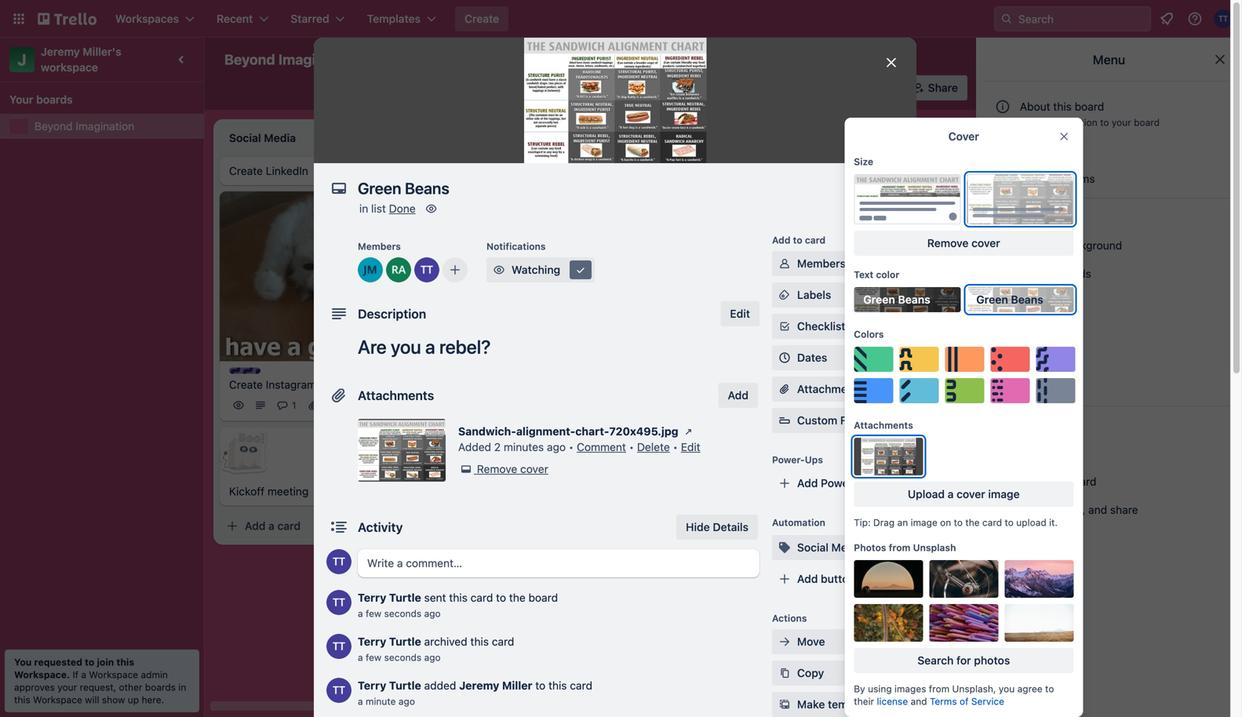 Task type: locate. For each thing, give the bounding box(es) containing it.
cover up tip: drag an image on to the card to upload it.
[[957, 488, 986, 501]]

1 horizontal spatial ups
[[805, 455, 824, 466]]

your
[[9, 93, 33, 106]]

power-ups down customize views image
[[602, 81, 660, 94]]

1 horizontal spatial labels
[[1018, 352, 1054, 365]]

1 vertical spatial seconds
[[384, 652, 422, 663]]

1 horizontal spatial green beans button
[[968, 287, 1074, 312]]

list right another
[[978, 130, 993, 143]]

primary element
[[0, 0, 1243, 38]]

jeremy miller (jeremymiller198) image down are you a rebel?
[[396, 396, 415, 415]]

search for photos button
[[854, 649, 1074, 674]]

terry inside terry turtle sent this card to the board a few seconds ago
[[358, 592, 387, 605]]

beyond
[[225, 51, 275, 68], [35, 120, 73, 133]]

1 terry from the top
[[358, 592, 387, 605]]

compliment the chef link
[[452, 340, 634, 355]]

terry turtle (terryturtle) image for bottom ruby anderson (rubyanderson7) icon
[[415, 258, 440, 283]]

1 horizontal spatial members
[[798, 257, 846, 270]]

color: purple, title: none image
[[229, 368, 261, 374]]

ago inside terry turtle added jeremy miller to this card a minute ago
[[399, 696, 415, 707]]

sm image inside stickers link
[[996, 379, 1011, 395]]

jeremy miller (jeremymiller198) image left the share button
[[859, 77, 881, 99]]

custom fields down change background in the right of the page
[[1020, 267, 1092, 280]]

card up added 2 minutes ago
[[501, 419, 524, 432]]

kickoff meeting
[[229, 485, 309, 498]]

0 horizontal spatial create from template… image
[[402, 520, 415, 533]]

ago right minute
[[399, 696, 415, 707]]

1 horizontal spatial automation
[[773, 517, 826, 528]]

2 turtle from the top
[[389, 636, 421, 649]]

members down in list done at the top of page
[[358, 241, 401, 252]]

jeremy left miller
[[459, 680, 500, 693]]

sm image
[[996, 171, 1011, 187], [996, 210, 1011, 225], [777, 256, 793, 272], [492, 262, 507, 278], [573, 262, 589, 278], [996, 294, 1011, 310], [996, 379, 1011, 395], [681, 424, 697, 440], [996, 474, 1011, 490], [777, 666, 793, 682], [777, 697, 793, 713]]

0 vertical spatial imagination
[[279, 51, 358, 68]]

license
[[877, 696, 909, 707]]

1 horizontal spatial custom fields button
[[986, 261, 1233, 287]]

and left share
[[1089, 504, 1108, 517]]

in left done
[[360, 202, 368, 215]]

terry inside terry turtle added jeremy miller to this card a minute ago
[[358, 680, 387, 693]]

sm image inside move 'link'
[[777, 634, 793, 650]]

list
[[978, 130, 993, 143], [371, 202, 386, 215]]

customize views image
[[607, 52, 623, 68]]

comment link
[[577, 441, 627, 454]]

text
[[854, 269, 874, 280]]

0 vertical spatial cover
[[972, 237, 1001, 250]]

change
[[1021, 239, 1060, 252]]

ups left automation button
[[639, 81, 660, 94]]

2 green beans from the left
[[977, 293, 1044, 306]]

0 vertical spatial attachments
[[358, 388, 434, 403]]

jeremy up workspace
[[41, 45, 80, 58]]

1 vertical spatial a few seconds ago link
[[358, 652, 441, 663]]

card inside terry turtle sent this card to the board a few seconds ago
[[471, 592, 493, 605]]

None text field
[[350, 174, 868, 203]]

image inside button
[[989, 488, 1020, 501]]

move link
[[773, 630, 904, 655]]

beyond imagination inside board name text box
[[225, 51, 358, 68]]

0 horizontal spatial jeremy
[[41, 45, 80, 58]]

admin
[[141, 670, 168, 681]]

turtle left the sent
[[389, 592, 421, 605]]

0 vertical spatial power-ups
[[602, 81, 660, 94]]

jeremy inside terry turtle added jeremy miller to this card a minute ago
[[459, 680, 500, 693]]

sm image inside print, export, and share 'link'
[[996, 502, 1011, 518]]

0 vertical spatial remove
[[928, 237, 969, 250]]

0 horizontal spatial labels link
[[773, 283, 904, 308]]

remove cover down added 2 minutes ago
[[477, 463, 549, 476]]

0 horizontal spatial fields
[[841, 414, 872, 427]]

edit
[[730, 307, 751, 320], [681, 441, 701, 454]]

minutes
[[504, 441, 544, 454]]

1 horizontal spatial beyond
[[225, 51, 275, 68]]

0 horizontal spatial list
[[371, 202, 386, 215]]

ago down archived
[[424, 652, 441, 663]]

green beans
[[864, 293, 931, 306], [977, 293, 1044, 306]]

checklist
[[798, 320, 846, 333]]

0 horizontal spatial custom fields button
[[773, 413, 904, 429]]

sm image inside checklist link
[[777, 319, 793, 334]]

edit inside "button"
[[730, 307, 751, 320]]

sm image right watching
[[573, 262, 589, 278]]

power-
[[602, 81, 639, 94], [773, 455, 805, 466], [821, 477, 858, 490]]

this inside 'you requested to join this workspace.'
[[117, 657, 134, 668]]

1 vertical spatial ups
[[805, 455, 824, 466]]

turtle for added
[[389, 680, 421, 693]]

tip: drag an image on to the card to upload it.
[[854, 517, 1058, 528]]

0 vertical spatial labels link
[[773, 283, 904, 308]]

settings
[[1018, 211, 1062, 224]]

1 1 from the left
[[292, 400, 296, 411]]

terms
[[930, 696, 958, 707]]

sm image inside members link
[[777, 256, 793, 272]]

0 horizontal spatial attachments
[[358, 388, 434, 403]]

0 vertical spatial and
[[1089, 504, 1108, 517]]

your inside if a workspace admin approves your request, other boards in this workspace will show up here.
[[58, 682, 77, 693]]

2 a few seconds ago link from the top
[[358, 652, 441, 663]]

sent
[[424, 592, 446, 605]]

a inside terry turtle added jeremy miller to this card a minute ago
[[358, 696, 363, 707]]

ups up the 'tip:'
[[858, 477, 879, 490]]

0 horizontal spatial beyond imagination
[[35, 120, 134, 133]]

imagination inside board name text box
[[279, 51, 358, 68]]

0 vertical spatial remove cover
[[928, 237, 1001, 250]]

by
[[854, 684, 866, 695]]

0 horizontal spatial remove cover
[[477, 463, 549, 476]]

sm image down add to card
[[777, 256, 793, 272]]

ruby anderson (rubyanderson7) image up description
[[386, 258, 411, 283]]

terry for added
[[358, 680, 387, 693]]

from down the an
[[889, 543, 911, 554]]

button
[[821, 573, 856, 586]]

3 turtle from the top
[[389, 680, 421, 693]]

to inside terry turtle sent this card to the board a few seconds ago
[[496, 592, 506, 605]]

power-ups
[[602, 81, 660, 94], [773, 455, 824, 466]]

this
[[1054, 100, 1072, 113], [449, 592, 468, 605], [471, 636, 489, 649], [117, 657, 134, 668], [549, 680, 567, 693], [14, 695, 30, 706]]

attachments down "attachment" button
[[854, 420, 914, 431]]

sm image for remove cover link
[[459, 462, 474, 477]]

jeremy miller (jeremymiller198) image
[[859, 77, 881, 99], [396, 396, 415, 415]]

from up license and terms of service
[[930, 684, 950, 695]]

2 vertical spatial automation
[[773, 517, 826, 528]]

in list done
[[360, 202, 416, 215]]

a minute ago link
[[358, 696, 415, 707]]

0 horizontal spatial your
[[58, 682, 77, 693]]

this right miller
[[549, 680, 567, 693]]

green beans button down color
[[854, 287, 961, 312]]

sm image inside automation button
[[673, 75, 695, 97]]

turtle for sent this card to the board
[[389, 592, 421, 605]]

miller's
[[83, 45, 121, 58]]

0 vertical spatial create
[[465, 12, 499, 25]]

a inside about this board add a description to your board
[[1041, 117, 1046, 128]]

ruby anderson (rubyanderson7) image left the share button
[[880, 77, 902, 99]]

automation
[[695, 81, 754, 94], [1018, 296, 1079, 309], [773, 517, 826, 528]]

0 horizontal spatial jeremy miller (jeremymiller198) image
[[396, 396, 415, 415]]

ruby anderson (rubyanderson7) image
[[880, 77, 902, 99], [386, 258, 411, 283]]

1 vertical spatial in
[[179, 682, 186, 693]]

list left done
[[371, 202, 386, 215]]

0 horizontal spatial labels
[[798, 289, 832, 301]]

turtle inside terry turtle archived this card a few seconds ago
[[389, 636, 421, 649]]

0 notifications image
[[1158, 9, 1177, 28]]

attachment
[[798, 383, 858, 396]]

1 down instagram in the left of the page
[[292, 400, 296, 411]]

in
[[360, 202, 368, 215], [179, 682, 186, 693]]

0 horizontal spatial boards
[[36, 93, 73, 106]]

1 vertical spatial custom fields button
[[773, 413, 904, 429]]

0 vertical spatial in
[[360, 202, 368, 215]]

by using images from unsplash, you agree to their
[[854, 684, 1055, 707]]

terry turtle (terryturtle) image left minute
[[327, 678, 352, 703]]

beans for 2nd green beans button from the left
[[1012, 293, 1044, 306]]

workspace
[[89, 670, 138, 681], [33, 695, 82, 706]]

0 horizontal spatial image
[[911, 517, 938, 528]]

1 horizontal spatial imagination
[[279, 51, 358, 68]]

add a card
[[468, 419, 524, 432], [245, 520, 301, 533]]

0 horizontal spatial automation
[[695, 81, 754, 94]]

the left chef
[[516, 341, 533, 354]]

to left join
[[85, 657, 94, 668]]

members down add to card
[[798, 257, 846, 270]]

green
[[864, 293, 896, 306], [977, 293, 1009, 306]]

terry
[[358, 592, 387, 605], [358, 636, 387, 649], [358, 680, 387, 693]]

custom fields down "attachment" button
[[798, 414, 872, 427]]

1 seconds from the top
[[384, 608, 422, 619]]

your down if
[[58, 682, 77, 693]]

done
[[389, 202, 416, 215]]

checklist link
[[773, 314, 904, 339]]

few up terry turtle archived this card a few seconds ago
[[366, 608, 382, 619]]

custom down change
[[1020, 267, 1059, 280]]

1 horizontal spatial attachments
[[854, 420, 914, 431]]

you
[[391, 336, 421, 358], [999, 684, 1015, 695]]

1 vertical spatial list
[[371, 202, 386, 215]]

members link
[[773, 251, 904, 276]]

1 vertical spatial imagination
[[76, 120, 134, 133]]

terry turtle (terryturtle) image left add members to card image
[[415, 258, 440, 283]]

2 vertical spatial create
[[229, 379, 263, 392]]

0 horizontal spatial custom fields
[[798, 414, 872, 427]]

few up minute
[[366, 652, 382, 663]]

this right the sent
[[449, 592, 468, 605]]

social media
[[798, 541, 863, 554]]

beans for second green beans button from the right
[[899, 293, 931, 306]]

rebel?
[[440, 336, 491, 358]]

this up description
[[1054, 100, 1072, 113]]

labels up the stickers
[[1018, 352, 1054, 365]]

added 2 minutes ago
[[459, 441, 566, 454]]

1 horizontal spatial fields
[[1062, 267, 1092, 280]]

1 down create instagram link
[[323, 400, 328, 411]]

0 vertical spatial add a card
[[468, 419, 524, 432]]

1 vertical spatial jeremy
[[459, 680, 500, 693]]

members
[[358, 241, 401, 252], [798, 257, 846, 270]]

create button
[[455, 6, 509, 31]]

hide details link
[[677, 515, 758, 540]]

1 vertical spatial edit
[[681, 441, 701, 454]]

seconds up a minute ago link on the bottom left of the page
[[384, 652, 422, 663]]

jeremy miller (jeremymiller198) image up description
[[358, 258, 383, 283]]

a inside terry turtle sent this card to the board a few seconds ago
[[358, 608, 363, 619]]

1 horizontal spatial add a card button
[[443, 413, 619, 438]]

workspace.
[[14, 670, 70, 681]]

terry turtle (terryturtle) image
[[839, 77, 861, 99], [575, 380, 594, 399], [374, 396, 393, 415], [327, 550, 352, 575], [327, 590, 352, 616], [327, 634, 352, 660]]

edit right delete
[[681, 441, 701, 454]]

add a card down kickoff meeting
[[245, 520, 301, 533]]

0 vertical spatial labels
[[798, 289, 832, 301]]

2 seconds from the top
[[384, 652, 422, 663]]

sm image for 'make template' 'link'
[[777, 697, 793, 713]]

power-ups up add power-ups
[[773, 455, 824, 466]]

2 beans from the left
[[1012, 293, 1044, 306]]

create inside button
[[465, 12, 499, 25]]

activity
[[358, 520, 403, 535]]

1 horizontal spatial image
[[989, 488, 1020, 501]]

archived items link
[[986, 166, 1233, 192]]

sm image inside email-to-board link
[[996, 474, 1011, 490]]

1 vertical spatial image
[[911, 517, 938, 528]]

custom fields button down "attachment" button
[[773, 413, 904, 429]]

1 horizontal spatial remove
[[928, 237, 969, 250]]

0 vertical spatial custom
[[1020, 267, 1059, 280]]

1 green beans from the left
[[864, 293, 931, 306]]

of
[[960, 696, 969, 707]]

1 few from the top
[[366, 608, 382, 619]]

sm image inside archived items link
[[996, 171, 1011, 187]]

color: bold red, title: "thoughts" element
[[452, 163, 511, 175]]

add inside about this board add a description to your board
[[1020, 117, 1038, 128]]

power- up add power-ups
[[773, 455, 805, 466]]

green beans down color
[[864, 293, 931, 306]]

terry inside terry turtle archived this card a few seconds ago
[[358, 636, 387, 649]]

using
[[868, 684, 892, 695]]

to right miller
[[536, 680, 546, 693]]

create for create instagram
[[229, 379, 263, 392]]

sm image left the stickers
[[996, 379, 1011, 395]]

sm image inside copy link
[[777, 666, 793, 682]]

board inside terry turtle sent this card to the board a few seconds ago
[[529, 592, 558, 605]]

card inside terry turtle archived this card a few seconds ago
[[492, 636, 515, 649]]

1 vertical spatial create from template… image
[[402, 520, 415, 533]]

green down 'remove cover' "button"
[[977, 293, 1009, 306]]

0 horizontal spatial power-ups
[[602, 81, 660, 94]]

image left the email-
[[989, 488, 1020, 501]]

beans down color
[[899, 293, 931, 306]]

sm image for automation button
[[673, 75, 695, 97]]

cover inside upload a cover image button
[[957, 488, 986, 501]]

2 green from the left
[[977, 293, 1009, 306]]

board up print, export, and share
[[1068, 475, 1097, 488]]

text color
[[854, 269, 900, 280]]

1 vertical spatial create
[[229, 164, 263, 177]]

colors
[[854, 329, 884, 340]]

0 horizontal spatial beans
[[899, 293, 931, 306]]

1 horizontal spatial custom
[[1020, 267, 1059, 280]]

green beans down change
[[977, 293, 1044, 306]]

custom down attachment
[[798, 414, 838, 427]]

sm image for move 'link'
[[777, 634, 793, 650]]

the down write a comment text field
[[509, 592, 526, 605]]

in right other
[[179, 682, 186, 693]]

add a card button up minutes
[[443, 413, 619, 438]]

the right on
[[966, 517, 980, 528]]

you right are
[[391, 336, 421, 358]]

back to home image
[[38, 6, 97, 31]]

done link
[[389, 202, 416, 215]]

terry turtle (terryturtle) image for open information menu image
[[1215, 9, 1233, 28]]

this inside terry turtle archived this card a few seconds ago
[[471, 636, 489, 649]]

show
[[102, 695, 125, 706]]

to right description
[[1101, 117, 1110, 128]]

jeremy miller (jeremymiller198) image left ruby anderson (rubyanderson7) image
[[597, 380, 616, 399]]

1 a few seconds ago link from the top
[[358, 608, 441, 619]]

sm image inside social media button
[[777, 540, 793, 556]]

attachment button
[[773, 377, 904, 402]]

sm image for copy link
[[777, 666, 793, 682]]

power- down customize views image
[[602, 81, 639, 94]]

1 horizontal spatial green
[[977, 293, 1009, 306]]

0 horizontal spatial green beans button
[[854, 287, 961, 312]]

up
[[128, 695, 139, 706]]

turtle inside terry turtle added jeremy miller to this card a minute ago
[[389, 680, 421, 693]]

to up members link
[[794, 235, 803, 246]]

1 horizontal spatial power-
[[773, 455, 805, 466]]

green down text color
[[864, 293, 896, 306]]

1 horizontal spatial jeremy miller (jeremymiller198) image
[[859, 77, 881, 99]]

add a card button
[[443, 413, 619, 438], [220, 514, 396, 539]]

you up service
[[999, 684, 1015, 695]]

2 vertical spatial the
[[509, 592, 526, 605]]

0 vertical spatial terry
[[358, 592, 387, 605]]

turtle up a minute ago link on the bottom left of the page
[[389, 680, 421, 693]]

ups up add power-ups
[[805, 455, 824, 466]]

watching
[[512, 263, 561, 276]]

sm image inside settings link
[[996, 210, 1011, 225]]

leftover pie
[[675, 303, 736, 316]]

2 horizontal spatial terry turtle (terryturtle) image
[[1215, 9, 1233, 28]]

sm image for settings link on the right of the page
[[996, 210, 1011, 225]]

search
[[918, 654, 954, 667]]

0 vertical spatial ups
[[639, 81, 660, 94]]

compliment the chef
[[452, 341, 560, 354]]

ruby anderson (rubyanderson7) image
[[619, 380, 638, 399]]

labels link up checklist link
[[773, 283, 904, 308]]

remove cover inside "button"
[[928, 237, 1001, 250]]

1 horizontal spatial list
[[978, 130, 993, 143]]

0 vertical spatial workspace
[[89, 670, 138, 681]]

card right miller
[[570, 680, 593, 693]]

sm image inside 'make template' 'link'
[[777, 697, 793, 713]]

sm image for social media button
[[777, 540, 793, 556]]

on
[[941, 517, 952, 528]]

make
[[798, 698, 826, 711]]

sm image down notifications
[[492, 262, 507, 278]]

this inside terry turtle sent this card to the board a few seconds ago
[[449, 592, 468, 605]]

to left the upload
[[1005, 517, 1014, 528]]

labels up "checklist"
[[798, 289, 832, 301]]

sm image for automation link
[[996, 294, 1011, 310]]

1 horizontal spatial you
[[999, 684, 1015, 695]]

make template
[[798, 698, 874, 711]]

labels
[[798, 289, 832, 301], [1018, 352, 1054, 365]]

0 vertical spatial list
[[978, 130, 993, 143]]

remove cover left change
[[928, 237, 1001, 250]]

miller
[[502, 680, 533, 693]]

power- up the 'tip:'
[[821, 477, 858, 490]]

unsplash,
[[953, 684, 997, 695]]

image
[[989, 488, 1020, 501], [911, 517, 938, 528]]

image right the an
[[911, 517, 938, 528]]

1 horizontal spatial create from template… image
[[625, 420, 638, 432]]

2 terry from the top
[[358, 636, 387, 649]]

a
[[1041, 117, 1046, 128], [426, 336, 436, 358], [492, 419, 498, 432], [948, 488, 954, 501], [269, 520, 275, 533], [358, 608, 363, 619], [358, 652, 363, 663], [81, 670, 86, 681], [358, 696, 363, 707]]

seconds up terry turtle archived this card a few seconds ago
[[384, 608, 422, 619]]

seconds inside terry turtle archived this card a few seconds ago
[[384, 652, 422, 663]]

boards down admin
[[145, 682, 176, 693]]

0 horizontal spatial green
[[864, 293, 896, 306]]

cover inside remove cover link
[[521, 463, 549, 476]]

jeremy miller (jeremymiller198) image
[[358, 258, 383, 283], [597, 380, 616, 399]]

approves
[[14, 682, 55, 693]]

list inside button
[[978, 130, 993, 143]]

archived
[[424, 636, 468, 649]]

attachments down are
[[358, 388, 434, 403]]

1 beans from the left
[[899, 293, 931, 306]]

labels link
[[773, 283, 904, 308], [986, 346, 1233, 371]]

1 vertical spatial boards
[[145, 682, 176, 693]]

and inside print, export, and share 'link'
[[1089, 504, 1108, 517]]

sm image inside automation link
[[996, 294, 1011, 310]]

cover down minutes
[[521, 463, 549, 476]]

create from template… image for the bottom "add a card" button
[[402, 520, 415, 533]]

0 vertical spatial beyond imagination
[[225, 51, 358, 68]]

1 turtle from the top
[[389, 592, 421, 605]]

terry for archived this card
[[358, 636, 387, 649]]

1 horizontal spatial terry turtle (terryturtle) image
[[415, 258, 440, 283]]

1 horizontal spatial jeremy miller (jeremymiller198) image
[[597, 380, 616, 399]]

to right the agree
[[1046, 684, 1055, 695]]

custom fields button for add to card
[[773, 413, 904, 429]]

jeremy inside jeremy miller's workspace
[[41, 45, 80, 58]]

you
[[14, 657, 32, 668]]

turtle left archived
[[389, 636, 421, 649]]

1 vertical spatial members
[[798, 257, 846, 270]]

agree
[[1018, 684, 1043, 695]]

1 vertical spatial custom
[[798, 414, 838, 427]]

and
[[1089, 504, 1108, 517], [911, 696, 928, 707]]

2 vertical spatial ups
[[858, 477, 879, 490]]

to inside about this board add a description to your board
[[1101, 117, 1110, 128]]

1 horizontal spatial beans
[[1012, 293, 1044, 306]]

3 terry from the top
[[358, 680, 387, 693]]

0 horizontal spatial imagination
[[76, 120, 134, 133]]

sm image for watching button
[[492, 262, 507, 278]]

the inside terry turtle sent this card to the board a few seconds ago
[[509, 592, 526, 605]]

custom
[[1020, 267, 1059, 280], [798, 414, 838, 427]]

workspace
[[41, 61, 98, 74]]

add a card up 2
[[468, 419, 524, 432]]

green beans button down change
[[968, 287, 1074, 312]]

0 vertical spatial your
[[1112, 117, 1132, 128]]

sm image left archived
[[996, 171, 1011, 187]]

1 horizontal spatial remove cover
[[928, 237, 1001, 250]]

sm image
[[673, 75, 695, 97], [424, 201, 439, 217], [777, 287, 793, 303], [777, 319, 793, 334], [996, 351, 1011, 367], [459, 462, 474, 477], [996, 502, 1011, 518], [777, 540, 793, 556], [777, 634, 793, 650]]

terry turtle (terryturtle) image
[[1215, 9, 1233, 28], [415, 258, 440, 283], [327, 678, 352, 703]]

custom fields
[[1020, 267, 1092, 280], [798, 414, 872, 427]]

kickoff
[[229, 485, 265, 498]]

board link
[[532, 47, 599, 72]]

stickers link
[[986, 375, 1233, 400]]

1 horizontal spatial jeremy
[[459, 680, 500, 693]]

terry for sent this card to the board
[[358, 592, 387, 605]]

1 vertical spatial and
[[911, 696, 928, 707]]

0 horizontal spatial ruby anderson (rubyanderson7) image
[[386, 258, 411, 283]]

0 vertical spatial power-
[[602, 81, 639, 94]]

turtle inside terry turtle sent this card to the board a few seconds ago
[[389, 592, 421, 605]]

your boards
[[9, 93, 73, 106]]

sm image left copy
[[777, 666, 793, 682]]

add members to card image
[[449, 262, 462, 278]]

the
[[516, 341, 533, 354], [966, 517, 980, 528], [509, 592, 526, 605]]

workspace down join
[[89, 670, 138, 681]]

0 vertical spatial edit
[[730, 307, 751, 320]]

minute
[[366, 696, 396, 707]]

2 few from the top
[[366, 652, 382, 663]]

create from template… image
[[625, 420, 638, 432], [402, 520, 415, 533]]

beans down change
[[1012, 293, 1044, 306]]

ago down alignment-
[[547, 441, 566, 454]]

this right join
[[117, 657, 134, 668]]



Task type: vqa. For each thing, say whether or not it's contained in the screenshot.
'Add button'
yes



Task type: describe. For each thing, give the bounding box(es) containing it.
1 vertical spatial ruby anderson (rubyanderson7) image
[[386, 258, 411, 283]]

1 horizontal spatial in
[[360, 202, 368, 215]]

create linkedin link
[[229, 163, 411, 179]]

1 vertical spatial add a card button
[[220, 514, 396, 539]]

0 horizontal spatial you
[[391, 336, 421, 358]]

will
[[85, 695, 99, 706]]

1 horizontal spatial add a card
[[468, 419, 524, 432]]

ago inside terry turtle archived this card a few seconds ago
[[424, 652, 441, 663]]

hide
[[686, 521, 710, 534]]

automation button
[[673, 75, 764, 100]]

beyond inside board name text box
[[225, 51, 275, 68]]

added
[[424, 680, 456, 693]]

archived
[[1021, 172, 1065, 185]]

beyond inside beyond imagination link
[[35, 120, 73, 133]]

archived items
[[1018, 172, 1096, 185]]

search for photos
[[918, 654, 1011, 667]]

in inside if a workspace admin approves your request, other boards in this workspace will show up here.
[[179, 682, 186, 693]]

sm image for checklist link
[[777, 319, 793, 334]]

1 horizontal spatial ruby anderson (rubyanderson7) image
[[880, 77, 902, 99]]

1 vertical spatial add a card
[[245, 520, 301, 533]]

few inside terry turtle sent this card to the board a few seconds ago
[[366, 608, 382, 619]]

sm image for email-to-board link
[[996, 474, 1011, 490]]

dates
[[798, 351, 828, 364]]

boards inside if a workspace admin approves your request, other boards in this workspace will show up here.
[[145, 682, 176, 693]]

social
[[798, 541, 829, 554]]

turtle for archived this card
[[389, 636, 421, 649]]

edit card image
[[846, 164, 859, 177]]

your boards with 1 items element
[[9, 90, 187, 109]]

board up description
[[1075, 100, 1105, 113]]

if
[[73, 670, 79, 681]]

the inside compliment the chef link
[[516, 341, 533, 354]]

seconds inside terry turtle sent this card to the board a few seconds ago
[[384, 608, 422, 619]]

sm image for print, export, and share 'link'
[[996, 502, 1011, 518]]

this inside if a workspace admin approves your request, other boards in this workspace will show up here.
[[14, 695, 30, 706]]

a few seconds ago link for archived this card
[[358, 652, 441, 663]]

sm image for members link
[[777, 256, 793, 272]]

terms of service link
[[930, 696, 1005, 707]]

search image
[[1001, 13, 1014, 25]]

open information menu image
[[1188, 11, 1204, 27]]

j
[[18, 50, 26, 69]]

sm image up edit link
[[681, 424, 697, 440]]

Search field
[[1014, 7, 1151, 31]]

add button
[[719, 383, 758, 408]]

menu
[[1094, 52, 1126, 67]]

1 vertical spatial workspace
[[33, 695, 82, 706]]

add button button
[[773, 567, 904, 592]]

comment
[[577, 441, 627, 454]]

export,
[[1050, 504, 1086, 517]]

1 vertical spatial automation
[[1018, 296, 1079, 309]]

change background
[[1018, 239, 1123, 252]]

card left the upload
[[983, 517, 1003, 528]]

your inside about this board add a description to your board
[[1112, 117, 1132, 128]]

create for create linkedin
[[229, 164, 263, 177]]

are
[[358, 336, 387, 358]]

share button
[[907, 75, 968, 100]]

create from template… image
[[848, 338, 861, 351]]

ups inside button
[[639, 81, 660, 94]]

0 vertical spatial boards
[[36, 93, 73, 106]]

thinking
[[452, 174, 496, 187]]

copy link
[[773, 661, 904, 686]]

0 horizontal spatial from
[[889, 543, 911, 554]]

card inside terry turtle added jeremy miller to this card a minute ago
[[570, 680, 593, 693]]

Write a comment text field
[[358, 550, 760, 578]]

card up members link
[[805, 235, 826, 246]]

to inside 'you requested to join this workspace.'
[[85, 657, 94, 668]]

dates button
[[773, 345, 904, 371]]

thoughts
[[468, 164, 511, 175]]

photos
[[854, 543, 887, 554]]

1 vertical spatial custom fields
[[798, 414, 872, 427]]

create from template… image for "add a card" button to the top
[[625, 420, 638, 432]]

sandwich-alignment-chart-720x495.jpg
[[459, 425, 679, 438]]

2
[[495, 441, 501, 454]]

instagram
[[266, 379, 317, 392]]

email-
[[1021, 475, 1052, 488]]

1 green from the left
[[864, 293, 896, 306]]

media
[[832, 541, 863, 554]]

print,
[[1021, 504, 1047, 517]]

remove cover link
[[459, 462, 549, 477]]

Board name text field
[[217, 47, 366, 72]]

print, export, and share link
[[986, 498, 1233, 523]]

to inside terry turtle added jeremy miller to this card a minute ago
[[536, 680, 546, 693]]

few inside terry turtle archived this card a few seconds ago
[[366, 652, 382, 663]]

power-ups inside button
[[602, 81, 660, 94]]

1 green beans button from the left
[[854, 287, 961, 312]]

card down meeting
[[278, 520, 301, 533]]

pie
[[720, 303, 736, 316]]

from inside by using images from unsplash, you agree to their
[[930, 684, 950, 695]]

a inside upload a cover image button
[[948, 488, 954, 501]]

1 vertical spatial fields
[[841, 414, 872, 427]]

share
[[929, 81, 959, 94]]

sm image for stickers link at the right of page
[[996, 379, 1011, 395]]

a inside terry turtle archived this card a few seconds ago
[[358, 652, 363, 663]]

meeting
[[268, 485, 309, 498]]

0 horizontal spatial members
[[358, 241, 401, 252]]

beyond imagination inside beyond imagination link
[[35, 120, 134, 133]]

social media button
[[773, 535, 904, 561]]

1 vertical spatial labels
[[1018, 352, 1054, 365]]

delete
[[638, 441, 670, 454]]

power-ups button
[[571, 75, 669, 100]]

copy
[[798, 667, 825, 680]]

add another list button
[[883, 119, 1096, 154]]

create instagram
[[229, 379, 317, 392]]

sm image for archived items link
[[996, 171, 1011, 187]]

image for cover
[[989, 488, 1020, 501]]

2 1 from the left
[[323, 400, 328, 411]]

stickers
[[1018, 380, 1061, 393]]

add to card
[[773, 235, 826, 246]]

a inside if a workspace admin approves your request, other boards in this workspace will show up here.
[[81, 670, 86, 681]]

0 vertical spatial jeremy miller (jeremymiller198) image
[[358, 258, 383, 283]]

automation inside button
[[695, 81, 754, 94]]

custom fields button for menu
[[986, 261, 1233, 287]]

linkedin
[[266, 164, 308, 177]]

upload a cover image
[[908, 488, 1020, 501]]

requested
[[34, 657, 82, 668]]

create for create
[[465, 12, 499, 25]]

add button
[[798, 573, 856, 586]]

color
[[877, 269, 900, 280]]

to right on
[[954, 517, 963, 528]]

remove cover button
[[854, 231, 1074, 256]]

size
[[854, 156, 874, 167]]

0 horizontal spatial edit
[[681, 441, 701, 454]]

a few seconds ago link for sent this card to the board
[[358, 608, 441, 619]]

power- inside button
[[602, 81, 639, 94]]

upload
[[1017, 517, 1047, 528]]

1 vertical spatial jeremy miller (jeremymiller198) image
[[396, 396, 415, 415]]

add power-ups
[[798, 477, 879, 490]]

settings link
[[986, 205, 1233, 230]]

automation link
[[986, 290, 1233, 315]]

board up archived items link
[[1135, 117, 1160, 128]]

share
[[1111, 504, 1139, 517]]

0 vertical spatial fields
[[1062, 267, 1092, 280]]

1 vertical spatial power-ups
[[773, 455, 824, 466]]

you inside by using images from unsplash, you agree to their
[[999, 684, 1015, 695]]

1 horizontal spatial workspace
[[89, 670, 138, 681]]

create instagram link
[[229, 377, 411, 393]]

2 green beans button from the left
[[968, 287, 1074, 312]]

1 vertical spatial remove
[[477, 463, 518, 476]]

1 horizontal spatial labels link
[[986, 346, 1233, 371]]

details
[[713, 521, 749, 534]]

board down it.
[[1053, 532, 1083, 545]]

leftover
[[675, 303, 717, 316]]

image for an
[[911, 517, 938, 528]]

are you a rebel?
[[358, 336, 491, 358]]

chef
[[536, 341, 560, 354]]

here.
[[142, 695, 164, 706]]

the for card
[[966, 517, 980, 528]]

other
[[119, 682, 143, 693]]

for
[[957, 654, 972, 667]]

2 horizontal spatial ups
[[858, 477, 879, 490]]

the for board
[[509, 592, 526, 605]]

move
[[798, 636, 826, 649]]

leave board link
[[986, 526, 1233, 551]]

change background link
[[986, 233, 1233, 258]]

photos
[[975, 654, 1011, 667]]

this inside terry turtle added jeremy miller to this card a minute ago
[[549, 680, 567, 693]]

cover inside 'remove cover' "button"
[[972, 237, 1001, 250]]

2 horizontal spatial power-
[[821, 477, 858, 490]]

to inside by using images from unsplash, you agree to their
[[1046, 684, 1055, 695]]

terry turtle sent this card to the board a few seconds ago
[[358, 592, 558, 619]]

added
[[459, 441, 492, 454]]

description
[[358, 307, 427, 322]]

remove inside "button"
[[928, 237, 969, 250]]

0 vertical spatial add a card button
[[443, 413, 619, 438]]

0 vertical spatial custom fields
[[1020, 267, 1092, 280]]

their
[[854, 696, 875, 707]]

this inside about this board add a description to your board
[[1054, 100, 1072, 113]]

0 horizontal spatial terry turtle (terryturtle) image
[[327, 678, 352, 703]]

tip:
[[854, 517, 871, 528]]

alignment-
[[517, 425, 576, 438]]

it.
[[1050, 517, 1058, 528]]

1 vertical spatial jeremy miller (jeremymiller198) image
[[597, 380, 616, 399]]

notifications
[[487, 241, 546, 252]]

ago inside terry turtle sent this card to the board a few seconds ago
[[424, 608, 441, 619]]



